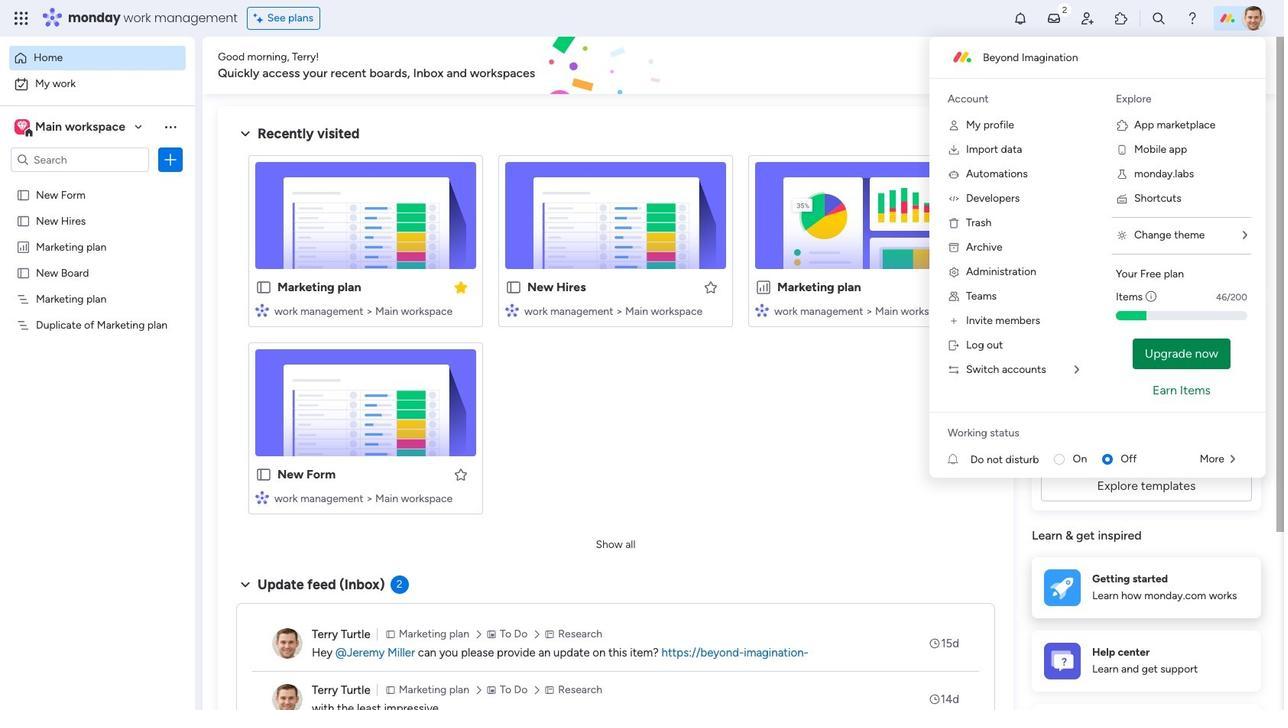 Task type: vqa. For each thing, say whether or not it's contained in the screenshot.
TEMPLATES IMAGE
yes



Task type: locate. For each thing, give the bounding box(es) containing it.
workspace options image
[[163, 119, 178, 134]]

public board image for remove from favorites image
[[255, 279, 272, 296]]

my profile image
[[948, 119, 960, 131]]

2 vertical spatial option
[[0, 181, 195, 184]]

v2 info image
[[1146, 289, 1157, 305]]

list arrow image
[[1243, 230, 1248, 241]]

terry turtle image
[[1242, 6, 1266, 31], [272, 684, 303, 710]]

0 horizontal spatial terry turtle image
[[272, 684, 303, 710]]

add to favorites image
[[703, 279, 719, 295], [953, 279, 969, 295], [453, 467, 469, 482]]

workspace selection element
[[15, 118, 128, 138]]

1 vertical spatial terry turtle image
[[272, 684, 303, 710]]

0 vertical spatial option
[[9, 46, 186, 70]]

terry turtle image right help image
[[1242, 6, 1266, 31]]

log out image
[[948, 339, 960, 352]]

1 vertical spatial public board image
[[255, 466, 272, 483]]

invite members image
[[1080, 11, 1096, 26]]

Search in workspace field
[[32, 151, 128, 169]]

1 vertical spatial option
[[9, 72, 186, 96]]

select product image
[[14, 11, 29, 26]]

2 public board image from the top
[[255, 466, 272, 483]]

1 horizontal spatial terry turtle image
[[1242, 6, 1266, 31]]

see plans image
[[254, 10, 267, 27]]

0 vertical spatial public board image
[[255, 279, 272, 296]]

help center element
[[1032, 631, 1261, 692]]

import data image
[[948, 144, 960, 156]]

2 horizontal spatial add to favorites image
[[953, 279, 969, 295]]

mobile app image
[[1116, 144, 1128, 156]]

option
[[9, 46, 186, 70], [9, 72, 186, 96], [0, 181, 195, 184]]

terry turtle image down terry turtle icon
[[272, 684, 303, 710]]

1 horizontal spatial add to favorites image
[[703, 279, 719, 295]]

public board image
[[16, 187, 31, 202], [16, 213, 31, 228], [16, 265, 31, 280], [505, 279, 522, 296]]

v2 user feedback image
[[1045, 57, 1056, 74]]

1 public board image from the top
[[255, 279, 272, 296]]

0 vertical spatial terry turtle image
[[1242, 6, 1266, 31]]

notifications image
[[1013, 11, 1028, 26]]

teams image
[[948, 291, 960, 303]]

add to favorites image for public board icon inside quick search results list box
[[703, 279, 719, 295]]

0 horizontal spatial add to favorites image
[[453, 467, 469, 482]]

getting started element
[[1032, 557, 1261, 618]]

list box
[[0, 179, 195, 544]]

archive image
[[948, 242, 960, 254]]

monday marketplace image
[[1114, 11, 1129, 26]]

monday.labs image
[[1116, 168, 1128, 180]]

public board image
[[255, 279, 272, 296], [255, 466, 272, 483]]



Task type: describe. For each thing, give the bounding box(es) containing it.
public dashboard image
[[755, 279, 772, 296]]

trash image
[[948, 217, 960, 229]]

2 element
[[390, 576, 409, 594]]

help image
[[1185, 11, 1200, 26]]

search everything image
[[1151, 11, 1167, 26]]

remove from favorites image
[[453, 279, 469, 295]]

administration image
[[948, 266, 960, 278]]

terry turtle image
[[272, 628, 303, 659]]

close update feed (inbox) image
[[236, 576, 255, 594]]

templates image image
[[1046, 308, 1248, 413]]

options image
[[163, 152, 178, 167]]

change theme image
[[1116, 229, 1128, 242]]

automations image
[[948, 168, 960, 180]]

developers image
[[948, 193, 960, 205]]

public board image inside quick search results list box
[[505, 279, 522, 296]]

close recently visited image
[[236, 125, 255, 143]]

update feed image
[[1047, 11, 1062, 26]]

workspace image
[[15, 118, 30, 135]]

workspace image
[[17, 118, 27, 135]]

quick search results list box
[[236, 143, 995, 533]]

public dashboard image
[[16, 239, 31, 254]]

invite members image
[[948, 315, 960, 327]]

add to favorites image for public dashboard image in the right top of the page
[[953, 279, 969, 295]]

public board image for add to favorites image to the left
[[255, 466, 272, 483]]

shortcuts image
[[1116, 193, 1128, 205]]

v2 surfce notifications image
[[948, 451, 971, 468]]

2 image
[[1058, 1, 1072, 18]]



